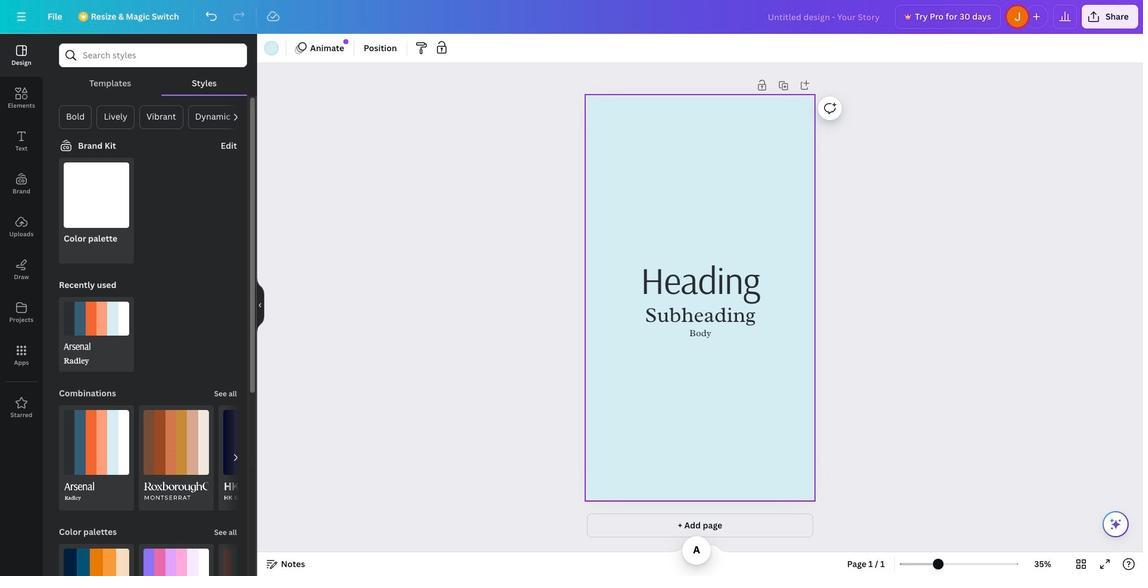 Task type: locate. For each thing, give the bounding box(es) containing it.
#d4edf4 image
[[264, 41, 279, 55]]

1 horizontal spatial apply style image
[[144, 549, 209, 576]]

show pages image
[[672, 544, 729, 554]]

apply style image
[[64, 549, 129, 576], [144, 549, 209, 576], [223, 549, 289, 576]]

0 horizontal spatial apply style image
[[64, 549, 129, 576]]

hide image
[[257, 277, 264, 334]]

3 apply style image from the left
[[223, 549, 289, 576]]

Zoom button
[[1024, 555, 1062, 574]]

2 horizontal spatial apply style image
[[223, 549, 289, 576]]

side panel tab list
[[0, 34, 43, 429]]



Task type: describe. For each thing, give the bounding box(es) containing it.
2 apply style image from the left
[[144, 549, 209, 576]]

quick actions image
[[1109, 517, 1123, 532]]

Search styles search field
[[83, 44, 223, 67]]

#d4edf4 image
[[264, 41, 279, 55]]

Design title text field
[[759, 5, 891, 29]]

main menu bar
[[0, 0, 1143, 34]]

1 apply style image from the left
[[64, 549, 129, 576]]



Task type: vqa. For each thing, say whether or not it's contained in the screenshot.
Quick actions icon at the bottom of the page
yes



